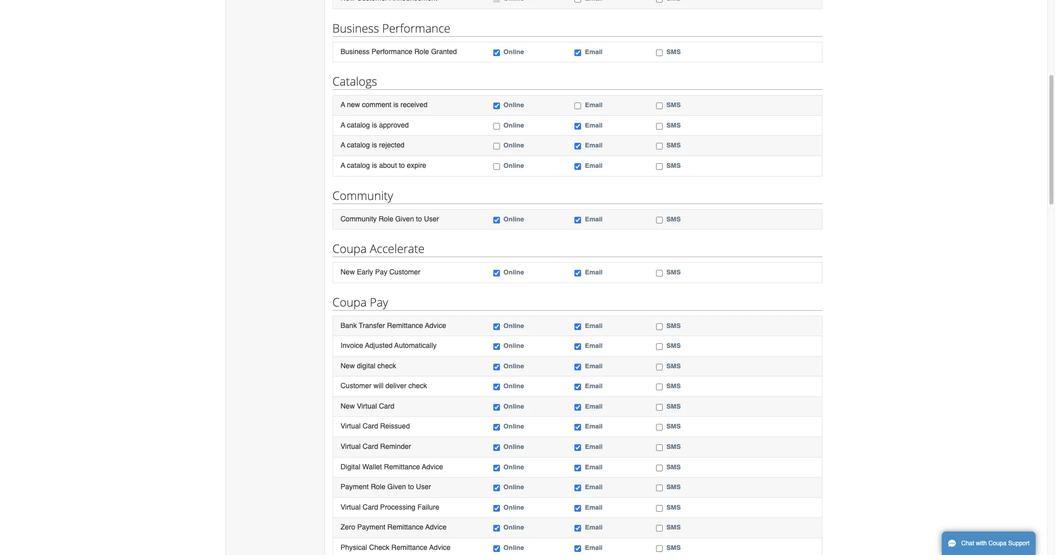 Task type: describe. For each thing, give the bounding box(es) containing it.
online for bank transfer remittance advice
[[504, 322, 524, 330]]

email for new early pay customer
[[585, 269, 603, 276]]

rejected
[[379, 141, 405, 149]]

virtual for virtual card reminder
[[341, 443, 361, 451]]

email for new virtual card
[[585, 403, 603, 410]]

online for digital wallet remittance advice
[[504, 463, 524, 471]]

given for payment
[[388, 483, 406, 491]]

card down customer will deliver check
[[379, 402, 395, 410]]

a catalog is about to expire
[[341, 161, 427, 169]]

advice for bank transfer remittance advice
[[425, 321, 446, 330]]

catalog for a catalog is approved
[[347, 121, 370, 129]]

email for community role given to user
[[585, 215, 603, 223]]

with
[[976, 540, 987, 547]]

sms for virtual card reminder
[[667, 443, 681, 451]]

email for zero payment remittance advice
[[585, 524, 603, 532]]

coupa for coupa pay
[[333, 294, 367, 310]]

email for digital wallet remittance advice
[[585, 463, 603, 471]]

customer will deliver check
[[341, 382, 427, 390]]

received
[[401, 101, 428, 109]]

online for community role given to user
[[504, 215, 524, 223]]

performance for business performance role granted
[[372, 47, 413, 55]]

a for a catalog is rejected
[[341, 141, 345, 149]]

user for payment role given to user
[[416, 483, 431, 491]]

online for business performance role granted
[[504, 48, 524, 55]]

coupa for coupa accelerate
[[333, 240, 367, 257]]

physical check remittance advice
[[341, 544, 451, 552]]

physical
[[341, 544, 367, 552]]

advice for zero payment remittance advice
[[426, 523, 447, 532]]

0 vertical spatial check
[[378, 362, 396, 370]]

sms for virtual card processing failure
[[667, 504, 681, 511]]

wallet
[[363, 463, 382, 471]]

email for new digital check
[[585, 362, 603, 370]]

sms for a new comment is received
[[667, 101, 681, 109]]

chat with coupa support
[[962, 540, 1030, 547]]

email for bank transfer remittance advice
[[585, 322, 603, 330]]

0 horizontal spatial to
[[399, 161, 405, 169]]

digital wallet remittance advice
[[341, 463, 443, 471]]

sms for new virtual card
[[667, 403, 681, 410]]

online for a new comment is received
[[504, 101, 524, 109]]

approved
[[379, 121, 409, 129]]

online for payment role given to user
[[504, 483, 524, 491]]

is for rejected
[[372, 141, 377, 149]]

1 vertical spatial payment
[[357, 523, 386, 532]]

email for business performance role granted
[[585, 48, 603, 55]]

a catalog is rejected
[[341, 141, 405, 149]]

catalog for a catalog is rejected
[[347, 141, 370, 149]]

user for community role given to user
[[424, 215, 439, 223]]

bank transfer remittance advice
[[341, 321, 446, 330]]

role for payment role given to user
[[371, 483, 386, 491]]

online for virtual card reissued
[[504, 423, 524, 431]]

automatically
[[395, 342, 437, 350]]

sms for community role given to user
[[667, 215, 681, 223]]

coupa inside "button"
[[989, 540, 1007, 547]]

0 vertical spatial customer
[[390, 268, 421, 276]]

card for reminder
[[363, 443, 378, 451]]

given for community
[[396, 215, 414, 223]]

failure
[[418, 503, 440, 511]]

check
[[369, 544, 390, 552]]

online for zero payment remittance advice
[[504, 524, 524, 532]]

transfer
[[359, 321, 385, 330]]

0 vertical spatial role
[[415, 47, 429, 55]]

virtual card reminder
[[341, 443, 411, 451]]

card for processing
[[363, 503, 378, 511]]

comment
[[362, 101, 392, 109]]

granted
[[431, 47, 457, 55]]

card for reissued
[[363, 422, 378, 431]]

online for new digital check
[[504, 362, 524, 370]]

zero
[[341, 523, 355, 532]]

online for physical check remittance advice
[[504, 544, 524, 552]]

payment role given to user
[[341, 483, 431, 491]]

online for virtual card processing failure
[[504, 504, 524, 511]]

sms for a catalog is about to expire
[[667, 162, 681, 169]]

virtual for virtual card processing failure
[[341, 503, 361, 511]]

to for community role given to user
[[416, 215, 422, 223]]

email for a catalog is approved
[[585, 121, 603, 129]]

sms for new digital check
[[667, 362, 681, 370]]

catalog for a catalog is about to expire
[[347, 161, 370, 169]]

digital
[[341, 463, 361, 471]]

invoice adjusted automatically
[[341, 342, 437, 350]]

about
[[379, 161, 397, 169]]

business for business performance role granted
[[341, 47, 370, 55]]

new for new virtual card
[[341, 402, 355, 410]]

support
[[1009, 540, 1030, 547]]

sms for customer will deliver check
[[667, 383, 681, 390]]

remittance for transfer
[[387, 321, 423, 330]]

1 vertical spatial check
[[409, 382, 427, 390]]

a for a catalog is approved
[[341, 121, 345, 129]]

sms for a catalog is approved
[[667, 121, 681, 129]]



Task type: vqa. For each thing, say whether or not it's contained in the screenshot.
12th sms
yes



Task type: locate. For each thing, give the bounding box(es) containing it.
sms for zero payment remittance advice
[[667, 524, 681, 532]]

17 online from the top
[[504, 504, 524, 511]]

12 online from the top
[[504, 403, 524, 410]]

1 vertical spatial user
[[416, 483, 431, 491]]

a catalog is approved
[[341, 121, 409, 129]]

will
[[374, 382, 384, 390]]

7 sms from the top
[[667, 269, 681, 276]]

sms for digital wallet remittance advice
[[667, 463, 681, 471]]

17 email from the top
[[585, 504, 603, 511]]

0 vertical spatial user
[[424, 215, 439, 223]]

catalog down the a catalog is approved
[[347, 141, 370, 149]]

role up coupa accelerate
[[379, 215, 394, 223]]

1 catalog from the top
[[347, 121, 370, 129]]

business performance role granted
[[341, 47, 457, 55]]

virtual for virtual card reissued
[[341, 422, 361, 431]]

18 sms from the top
[[667, 524, 681, 532]]

new up "virtual card reissued"
[[341, 402, 355, 410]]

card up wallet
[[363, 443, 378, 451]]

4 email from the top
[[585, 142, 603, 149]]

performance up business performance role granted
[[382, 20, 451, 36]]

online for customer will deliver check
[[504, 383, 524, 390]]

15 sms from the top
[[667, 463, 681, 471]]

is
[[394, 101, 399, 109], [372, 121, 377, 129], [372, 141, 377, 149], [372, 161, 377, 169]]

remittance up 'automatically'
[[387, 321, 423, 330]]

13 online from the top
[[504, 423, 524, 431]]

15 online from the top
[[504, 463, 524, 471]]

12 email from the top
[[585, 403, 603, 410]]

7 online from the top
[[504, 269, 524, 276]]

email for a catalog is rejected
[[585, 142, 603, 149]]

3 sms from the top
[[667, 121, 681, 129]]

16 online from the top
[[504, 483, 524, 491]]

given up accelerate
[[396, 215, 414, 223]]

accelerate
[[370, 240, 425, 257]]

customer down accelerate
[[390, 268, 421, 276]]

payment down digital at the bottom left of page
[[341, 483, 369, 491]]

sms for new early pay customer
[[667, 269, 681, 276]]

2 email from the top
[[585, 101, 603, 109]]

15 email from the top
[[585, 463, 603, 471]]

2 vertical spatial coupa
[[989, 540, 1007, 547]]

role left granted
[[415, 47, 429, 55]]

performance for business performance
[[382, 20, 451, 36]]

a
[[341, 101, 345, 109], [341, 121, 345, 129], [341, 141, 345, 149], [341, 161, 345, 169]]

1 horizontal spatial check
[[409, 382, 427, 390]]

virtual card processing failure
[[341, 503, 440, 511]]

is left approved
[[372, 121, 377, 129]]

email for virtual card processing failure
[[585, 504, 603, 511]]

to up "processing"
[[408, 483, 414, 491]]

remittance down "processing"
[[388, 523, 424, 532]]

1 vertical spatial catalog
[[347, 141, 370, 149]]

new early pay customer
[[341, 268, 421, 276]]

email for a new comment is received
[[585, 101, 603, 109]]

1 horizontal spatial to
[[408, 483, 414, 491]]

1 vertical spatial given
[[388, 483, 406, 491]]

online for a catalog is about to expire
[[504, 162, 524, 169]]

4 a from the top
[[341, 161, 345, 169]]

a new comment is received
[[341, 101, 428, 109]]

a for a catalog is about to expire
[[341, 161, 345, 169]]

new left early
[[341, 268, 355, 276]]

1 vertical spatial to
[[416, 215, 422, 223]]

to right about
[[399, 161, 405, 169]]

role
[[415, 47, 429, 55], [379, 215, 394, 223], [371, 483, 386, 491]]

virtual
[[357, 402, 377, 410], [341, 422, 361, 431], [341, 443, 361, 451], [341, 503, 361, 511]]

1 vertical spatial community
[[341, 215, 377, 223]]

is left rejected
[[372, 141, 377, 149]]

1 vertical spatial business
[[341, 47, 370, 55]]

sms for business performance role granted
[[667, 48, 681, 55]]

5 email from the top
[[585, 162, 603, 169]]

3 email from the top
[[585, 121, 603, 129]]

new for new digital check
[[341, 362, 355, 370]]

new for new early pay customer
[[341, 268, 355, 276]]

sms for invoice adjusted automatically
[[667, 342, 681, 350]]

given
[[396, 215, 414, 223], [388, 483, 406, 491]]

3 a from the top
[[341, 141, 345, 149]]

0 vertical spatial payment
[[341, 483, 369, 491]]

sms for bank transfer remittance advice
[[667, 322, 681, 330]]

9 email from the top
[[585, 342, 603, 350]]

new
[[341, 268, 355, 276], [341, 362, 355, 370], [341, 402, 355, 410]]

1 horizontal spatial customer
[[390, 268, 421, 276]]

business up catalogs
[[341, 47, 370, 55]]

sms for physical check remittance advice
[[667, 544, 681, 552]]

18 email from the top
[[585, 524, 603, 532]]

coupa pay
[[333, 294, 388, 310]]

a for a new comment is received
[[341, 101, 345, 109]]

online
[[504, 48, 524, 55], [504, 101, 524, 109], [504, 121, 524, 129], [504, 142, 524, 149], [504, 162, 524, 169], [504, 215, 524, 223], [504, 269, 524, 276], [504, 322, 524, 330], [504, 342, 524, 350], [504, 362, 524, 370], [504, 383, 524, 390], [504, 403, 524, 410], [504, 423, 524, 431], [504, 443, 524, 451], [504, 463, 524, 471], [504, 483, 524, 491], [504, 504, 524, 511], [504, 524, 524, 532], [504, 544, 524, 552]]

14 online from the top
[[504, 443, 524, 451]]

10 sms from the top
[[667, 362, 681, 370]]

2 vertical spatial to
[[408, 483, 414, 491]]

a down a catalog is rejected
[[341, 161, 345, 169]]

9 sms from the top
[[667, 342, 681, 350]]

new
[[347, 101, 360, 109]]

4 online from the top
[[504, 142, 524, 149]]

is for approved
[[372, 121, 377, 129]]

bank
[[341, 321, 357, 330]]

advice for physical check remittance advice
[[430, 544, 451, 552]]

5 online from the top
[[504, 162, 524, 169]]

pay up transfer
[[370, 294, 388, 310]]

business
[[333, 20, 379, 36], [341, 47, 370, 55]]

payment
[[341, 483, 369, 491], [357, 523, 386, 532]]

performance down business performance
[[372, 47, 413, 55]]

user
[[424, 215, 439, 223], [416, 483, 431, 491]]

community up coupa accelerate
[[341, 215, 377, 223]]

catalog down new
[[347, 121, 370, 129]]

None checkbox
[[575, 0, 582, 3], [657, 0, 663, 3], [494, 49, 500, 56], [575, 49, 582, 56], [657, 49, 663, 56], [575, 103, 582, 109], [494, 123, 500, 130], [494, 143, 500, 150], [575, 163, 582, 170], [657, 163, 663, 170], [494, 217, 500, 223], [575, 217, 582, 223], [657, 217, 663, 223], [494, 323, 500, 330], [494, 344, 500, 350], [494, 364, 500, 370], [575, 364, 582, 370], [657, 364, 663, 370], [657, 384, 663, 391], [494, 404, 500, 411], [494, 424, 500, 431], [657, 424, 663, 431], [494, 445, 500, 451], [494, 465, 500, 471], [575, 465, 582, 471], [575, 485, 582, 492], [657, 525, 663, 532], [657, 546, 663, 552], [575, 0, 582, 3], [657, 0, 663, 3], [494, 49, 500, 56], [575, 49, 582, 56], [657, 49, 663, 56], [575, 103, 582, 109], [494, 123, 500, 130], [494, 143, 500, 150], [575, 163, 582, 170], [657, 163, 663, 170], [494, 217, 500, 223], [575, 217, 582, 223], [657, 217, 663, 223], [494, 323, 500, 330], [494, 344, 500, 350], [494, 364, 500, 370], [575, 364, 582, 370], [657, 364, 663, 370], [657, 384, 663, 391], [494, 404, 500, 411], [494, 424, 500, 431], [657, 424, 663, 431], [494, 445, 500, 451], [494, 465, 500, 471], [575, 465, 582, 471], [575, 485, 582, 492], [657, 525, 663, 532], [657, 546, 663, 552]]

6 online from the top
[[504, 215, 524, 223]]

11 email from the top
[[585, 383, 603, 390]]

to
[[399, 161, 405, 169], [416, 215, 422, 223], [408, 483, 414, 491]]

community role given to user
[[341, 215, 439, 223]]

6 email from the top
[[585, 215, 603, 223]]

community up community role given to user on the top of page
[[333, 187, 393, 203]]

2 vertical spatial new
[[341, 402, 355, 410]]

zero payment remittance advice
[[341, 523, 447, 532]]

chat
[[962, 540, 975, 547]]

email for payment role given to user
[[585, 483, 603, 491]]

role down wallet
[[371, 483, 386, 491]]

coupa right with at the right of page
[[989, 540, 1007, 547]]

3 catalog from the top
[[347, 161, 370, 169]]

2 online from the top
[[504, 101, 524, 109]]

email for customer will deliver check
[[585, 383, 603, 390]]

check right deliver
[[409, 382, 427, 390]]

is for about
[[372, 161, 377, 169]]

reissued
[[380, 422, 410, 431]]

check
[[378, 362, 396, 370], [409, 382, 427, 390]]

processing
[[380, 503, 416, 511]]

virtual up "virtual card reissued"
[[357, 402, 377, 410]]

deliver
[[386, 382, 407, 390]]

remittance
[[387, 321, 423, 330], [384, 463, 420, 471], [388, 523, 424, 532], [392, 544, 428, 552]]

1 new from the top
[[341, 268, 355, 276]]

online for virtual card reminder
[[504, 443, 524, 451]]

8 sms from the top
[[667, 322, 681, 330]]

community for community role given to user
[[341, 215, 377, 223]]

advice
[[425, 321, 446, 330], [422, 463, 443, 471], [426, 523, 447, 532], [430, 544, 451, 552]]

19 sms from the top
[[667, 544, 681, 552]]

early
[[357, 268, 373, 276]]

sms for virtual card reissued
[[667, 423, 681, 431]]

a left new
[[341, 101, 345, 109]]

email
[[585, 48, 603, 55], [585, 101, 603, 109], [585, 121, 603, 129], [585, 142, 603, 149], [585, 162, 603, 169], [585, 215, 603, 223], [585, 269, 603, 276], [585, 322, 603, 330], [585, 342, 603, 350], [585, 362, 603, 370], [585, 383, 603, 390], [585, 403, 603, 410], [585, 423, 603, 431], [585, 443, 603, 451], [585, 463, 603, 471], [585, 483, 603, 491], [585, 504, 603, 511], [585, 524, 603, 532], [585, 544, 603, 552]]

1 email from the top
[[585, 48, 603, 55]]

catalog down a catalog is rejected
[[347, 161, 370, 169]]

payment up check
[[357, 523, 386, 532]]

2 new from the top
[[341, 362, 355, 370]]

chat with coupa support button
[[942, 532, 1036, 555]]

7 email from the top
[[585, 269, 603, 276]]

catalog
[[347, 121, 370, 129], [347, 141, 370, 149], [347, 161, 370, 169]]

12 sms from the top
[[667, 403, 681, 410]]

0 vertical spatial coupa
[[333, 240, 367, 257]]

email for a catalog is about to expire
[[585, 162, 603, 169]]

14 email from the top
[[585, 443, 603, 451]]

0 vertical spatial performance
[[382, 20, 451, 36]]

5 sms from the top
[[667, 162, 681, 169]]

1 sms from the top
[[667, 48, 681, 55]]

sms
[[667, 48, 681, 55], [667, 101, 681, 109], [667, 121, 681, 129], [667, 142, 681, 149], [667, 162, 681, 169], [667, 215, 681, 223], [667, 269, 681, 276], [667, 322, 681, 330], [667, 342, 681, 350], [667, 362, 681, 370], [667, 383, 681, 390], [667, 403, 681, 410], [667, 423, 681, 431], [667, 443, 681, 451], [667, 463, 681, 471], [667, 483, 681, 491], [667, 504, 681, 511], [667, 524, 681, 532], [667, 544, 681, 552]]

2 vertical spatial role
[[371, 483, 386, 491]]

to up accelerate
[[416, 215, 422, 223]]

new digital check
[[341, 362, 396, 370]]

to for payment role given to user
[[408, 483, 414, 491]]

customer left will
[[341, 382, 372, 390]]

11 online from the top
[[504, 383, 524, 390]]

user up accelerate
[[424, 215, 439, 223]]

a down the a catalog is approved
[[341, 141, 345, 149]]

performance
[[382, 20, 451, 36], [372, 47, 413, 55]]

business performance
[[333, 20, 451, 36]]

virtual card reissued
[[341, 422, 410, 431]]

19 online from the top
[[504, 544, 524, 552]]

1 vertical spatial role
[[379, 215, 394, 223]]

email for virtual card reminder
[[585, 443, 603, 451]]

card down payment role given to user
[[363, 503, 378, 511]]

remittance down zero payment remittance advice
[[392, 544, 428, 552]]

catalogs
[[333, 73, 377, 89]]

business up business performance role granted
[[333, 20, 379, 36]]

remittance down reminder
[[384, 463, 420, 471]]

digital
[[357, 362, 376, 370]]

0 vertical spatial community
[[333, 187, 393, 203]]

10 email from the top
[[585, 362, 603, 370]]

2 a from the top
[[341, 121, 345, 129]]

online for a catalog is rejected
[[504, 142, 524, 149]]

community
[[333, 187, 393, 203], [341, 215, 377, 223]]

is left received
[[394, 101, 399, 109]]

check down "invoice adjusted automatically"
[[378, 362, 396, 370]]

online for new virtual card
[[504, 403, 524, 410]]

2 vertical spatial catalog
[[347, 161, 370, 169]]

new left digital at the left bottom
[[341, 362, 355, 370]]

3 online from the top
[[504, 121, 524, 129]]

19 email from the top
[[585, 544, 603, 552]]

13 email from the top
[[585, 423, 603, 431]]

2 horizontal spatial to
[[416, 215, 422, 223]]

pay right early
[[375, 268, 388, 276]]

9 online from the top
[[504, 342, 524, 350]]

6 sms from the top
[[667, 215, 681, 223]]

community for community
[[333, 187, 393, 203]]

is left about
[[372, 161, 377, 169]]

0 vertical spatial pay
[[375, 268, 388, 276]]

card down new virtual card
[[363, 422, 378, 431]]

10 online from the top
[[504, 362, 524, 370]]

expire
[[407, 161, 427, 169]]

card
[[379, 402, 395, 410], [363, 422, 378, 431], [363, 443, 378, 451], [363, 503, 378, 511]]

16 email from the top
[[585, 483, 603, 491]]

email for physical check remittance advice
[[585, 544, 603, 552]]

8 email from the top
[[585, 322, 603, 330]]

advice for digital wallet remittance advice
[[422, 463, 443, 471]]

online for new early pay customer
[[504, 269, 524, 276]]

coupa up early
[[333, 240, 367, 257]]

online for invoice adjusted automatically
[[504, 342, 524, 350]]

16 sms from the top
[[667, 483, 681, 491]]

13 sms from the top
[[667, 423, 681, 431]]

0 vertical spatial given
[[396, 215, 414, 223]]

3 new from the top
[[341, 402, 355, 410]]

given up "processing"
[[388, 483, 406, 491]]

0 horizontal spatial customer
[[341, 382, 372, 390]]

email for invoice adjusted automatically
[[585, 342, 603, 350]]

sms for a catalog is rejected
[[667, 142, 681, 149]]

virtual up digital at the bottom left of page
[[341, 443, 361, 451]]

1 vertical spatial performance
[[372, 47, 413, 55]]

remittance for wallet
[[384, 463, 420, 471]]

pay
[[375, 268, 388, 276], [370, 294, 388, 310]]

0 vertical spatial new
[[341, 268, 355, 276]]

1 vertical spatial coupa
[[333, 294, 367, 310]]

virtual up zero
[[341, 503, 361, 511]]

0 horizontal spatial check
[[378, 362, 396, 370]]

coupa accelerate
[[333, 240, 425, 257]]

customer
[[390, 268, 421, 276], [341, 382, 372, 390]]

17 sms from the top
[[667, 504, 681, 511]]

2 catalog from the top
[[347, 141, 370, 149]]

1 vertical spatial customer
[[341, 382, 372, 390]]

coupa up bank
[[333, 294, 367, 310]]

1 vertical spatial pay
[[370, 294, 388, 310]]

0 vertical spatial catalog
[[347, 121, 370, 129]]

1 a from the top
[[341, 101, 345, 109]]

online for a catalog is approved
[[504, 121, 524, 129]]

remittance for payment
[[388, 523, 424, 532]]

business for business performance
[[333, 20, 379, 36]]

4 sms from the top
[[667, 142, 681, 149]]

1 vertical spatial new
[[341, 362, 355, 370]]

user up failure
[[416, 483, 431, 491]]

0 vertical spatial business
[[333, 20, 379, 36]]

14 sms from the top
[[667, 443, 681, 451]]

coupa
[[333, 240, 367, 257], [333, 294, 367, 310], [989, 540, 1007, 547]]

virtual down new virtual card
[[341, 422, 361, 431]]

invoice
[[341, 342, 363, 350]]

new virtual card
[[341, 402, 395, 410]]

None checkbox
[[494, 0, 500, 3], [494, 103, 500, 109], [657, 103, 663, 109], [575, 123, 582, 130], [657, 123, 663, 130], [575, 143, 582, 150], [657, 143, 663, 150], [494, 163, 500, 170], [494, 270, 500, 277], [575, 270, 582, 277], [657, 270, 663, 277], [575, 323, 582, 330], [657, 323, 663, 330], [575, 344, 582, 350], [657, 344, 663, 350], [494, 384, 500, 391], [575, 384, 582, 391], [575, 404, 582, 411], [657, 404, 663, 411], [575, 424, 582, 431], [575, 445, 582, 451], [657, 445, 663, 451], [657, 465, 663, 471], [494, 485, 500, 492], [657, 485, 663, 492], [494, 505, 500, 512], [575, 505, 582, 512], [657, 505, 663, 512], [494, 525, 500, 532], [575, 525, 582, 532], [494, 546, 500, 552], [575, 546, 582, 552], [494, 0, 500, 3], [494, 103, 500, 109], [657, 103, 663, 109], [575, 123, 582, 130], [657, 123, 663, 130], [575, 143, 582, 150], [657, 143, 663, 150], [494, 163, 500, 170], [494, 270, 500, 277], [575, 270, 582, 277], [657, 270, 663, 277], [575, 323, 582, 330], [657, 323, 663, 330], [575, 344, 582, 350], [657, 344, 663, 350], [494, 384, 500, 391], [575, 384, 582, 391], [575, 404, 582, 411], [657, 404, 663, 411], [575, 424, 582, 431], [575, 445, 582, 451], [657, 445, 663, 451], [657, 465, 663, 471], [494, 485, 500, 492], [657, 485, 663, 492], [494, 505, 500, 512], [575, 505, 582, 512], [657, 505, 663, 512], [494, 525, 500, 532], [575, 525, 582, 532], [494, 546, 500, 552], [575, 546, 582, 552]]

adjusted
[[365, 342, 393, 350]]

2 sms from the top
[[667, 101, 681, 109]]

0 vertical spatial to
[[399, 161, 405, 169]]

8 online from the top
[[504, 322, 524, 330]]

18 online from the top
[[504, 524, 524, 532]]

11 sms from the top
[[667, 383, 681, 390]]

sms for payment role given to user
[[667, 483, 681, 491]]

role for community role given to user
[[379, 215, 394, 223]]

remittance for check
[[392, 544, 428, 552]]

a up a catalog is rejected
[[341, 121, 345, 129]]

reminder
[[380, 443, 411, 451]]

1 online from the top
[[504, 48, 524, 55]]

email for virtual card reissued
[[585, 423, 603, 431]]



